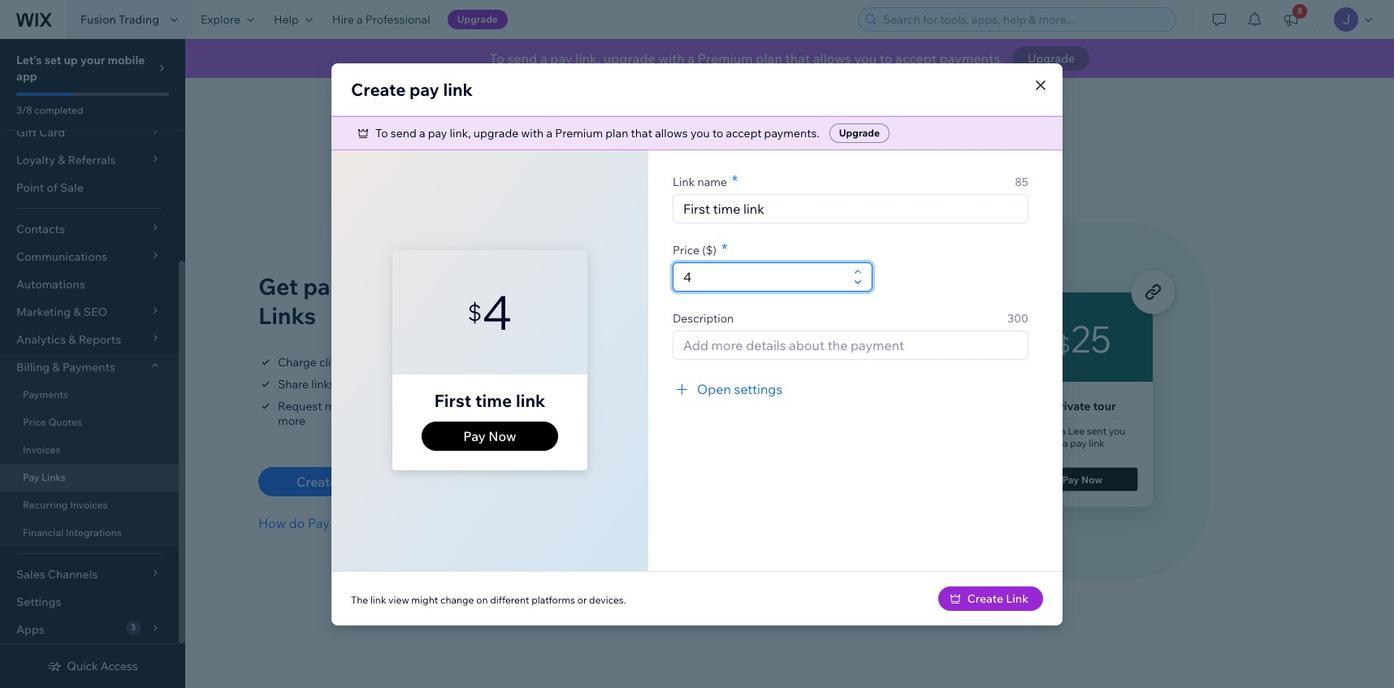 Task type: describe. For each thing, give the bounding box(es) containing it.
1 vertical spatial create
[[296, 474, 337, 490]]

with inside get paid instantly with pay links
[[457, 272, 504, 301]]

let's
[[16, 53, 42, 67]]

how
[[258, 515, 286, 531]]

point
[[16, 180, 44, 195]]

1 horizontal spatial payments.
[[939, 50, 1003, 67]]

more
[[278, 413, 306, 428]]

devices.
[[589, 593, 626, 606]]

open settings
[[697, 381, 783, 397]]

1 vertical spatial or
[[438, 377, 449, 392]]

Link name field
[[678, 195, 1023, 222]]

1 vertical spatial to send a pay link, upgrade with a premium plan that allows you to accept payments.
[[375, 126, 820, 140]]

&
[[52, 360, 60, 375]]

might
[[411, 593, 438, 606]]

0 vertical spatial to send a pay link, upgrade with a premium plan that allows you to accept payments.
[[490, 50, 1003, 67]]

events
[[509, 399, 544, 413]]

how do pay links work? link
[[258, 513, 404, 533]]

you inside charge clients once or multiple times share links on social, via email or any way you want request money for your products, services, events and more
[[496, 377, 516, 392]]

hire
[[332, 12, 354, 27]]

$ 4
[[468, 282, 512, 342]]

let's set up your mobile app
[[16, 53, 145, 84]]

1 vertical spatial payments.
[[764, 126, 820, 140]]

2 vertical spatial upgrade
[[839, 126, 880, 139]]

1 vertical spatial send
[[391, 126, 417, 140]]

0 vertical spatial send
[[507, 50, 537, 67]]

* for price ($) *
[[721, 239, 727, 258]]

pay right do
[[308, 515, 330, 531]]

0 horizontal spatial to
[[375, 126, 388, 140]]

the link view might change on different platforms or devices.
[[351, 593, 626, 606]]

access
[[101, 659, 138, 673]]

1 vertical spatial with
[[521, 126, 544, 140]]

0 vertical spatial to
[[880, 50, 892, 67]]

links inside sidebar element
[[42, 471, 66, 483]]

first
[[434, 390, 471, 411]]

2 horizontal spatial upgrade button
[[1013, 46, 1090, 71]]

pay links
[[23, 471, 66, 483]]

for
[[363, 399, 378, 413]]

of
[[47, 180, 58, 195]]

recurring
[[23, 499, 68, 511]]

on inside charge clients once or multiple times share links on social, via email or any way you want request money for your products, services, events and more
[[338, 377, 351, 392]]

products,
[[407, 399, 458, 413]]

pay links link
[[0, 464, 179, 491]]

1 horizontal spatial allows
[[813, 50, 851, 67]]

0 horizontal spatial allows
[[655, 126, 688, 140]]

0 vertical spatial upgrade button
[[447, 10, 508, 29]]

1 vertical spatial premium
[[555, 126, 603, 140]]

billing & payments
[[16, 360, 115, 375]]

price quotes
[[23, 416, 82, 428]]

social,
[[354, 377, 387, 392]]

0 vertical spatial pay
[[550, 50, 573, 67]]

1 vertical spatial link,
[[450, 126, 471, 140]]

2 vertical spatial link
[[370, 593, 386, 606]]

1 horizontal spatial create link button
[[938, 586, 1043, 610]]

1 vertical spatial accept
[[726, 126, 762, 140]]

billing & payments button
[[0, 353, 179, 381]]

pay inside "button"
[[463, 428, 486, 444]]

description
[[673, 311, 734, 325]]

set
[[44, 53, 61, 67]]

1 vertical spatial on
[[476, 593, 488, 606]]

settings
[[734, 381, 783, 397]]

8
[[1297, 6, 1302, 16]]

0 vertical spatial premium
[[698, 50, 753, 67]]

services,
[[460, 399, 506, 413]]

financial
[[23, 526, 64, 539]]

1 vertical spatial pay
[[410, 78, 439, 100]]

completed
[[34, 104, 83, 116]]

recurring invoices
[[23, 499, 108, 511]]

0 vertical spatial upgrade
[[603, 50, 655, 67]]

85
[[1015, 174, 1028, 189]]

how do pay links work?
[[258, 515, 404, 531]]

want
[[518, 377, 544, 392]]

trading
[[119, 12, 159, 27]]

1 vertical spatial payments
[[23, 388, 68, 400]]

via
[[389, 377, 405, 392]]

automations link
[[0, 271, 179, 298]]

300
[[1007, 311, 1028, 325]]

2 horizontal spatial create
[[967, 591, 1003, 606]]

1 vertical spatial link
[[340, 474, 366, 490]]

1 vertical spatial you
[[690, 126, 710, 140]]

quick access
[[67, 659, 138, 673]]

automations
[[16, 277, 85, 292]]

0 horizontal spatial to
[[712, 126, 723, 140]]

name
[[697, 174, 727, 189]]

up
[[64, 53, 78, 67]]

4
[[482, 282, 512, 342]]

point of sale link
[[0, 174, 179, 201]]

professional
[[365, 12, 430, 27]]

change
[[440, 593, 474, 606]]

get
[[258, 272, 298, 301]]

way
[[473, 377, 494, 392]]

financial integrations
[[23, 526, 122, 539]]

different
[[490, 593, 529, 606]]

request
[[278, 399, 322, 413]]

explore
[[201, 12, 240, 27]]

price ($) *
[[673, 239, 727, 258]]

first time link
[[434, 390, 545, 411]]

1 horizontal spatial create link
[[967, 591, 1028, 606]]

0 horizontal spatial or
[[385, 355, 396, 370]]

3/8 completed
[[16, 104, 83, 116]]

your inside "let's set up your mobile app"
[[80, 53, 105, 67]]

sidebar element
[[0, 0, 185, 688]]

pay now button
[[422, 422, 558, 451]]

0 vertical spatial you
[[854, 50, 877, 67]]

Price ($) text field
[[678, 263, 849, 290]]

quick
[[67, 659, 98, 673]]

open settings button
[[673, 379, 783, 398]]

pay now
[[463, 428, 516, 444]]

billing
[[16, 360, 50, 375]]

the
[[351, 593, 368, 606]]

app
[[16, 69, 37, 84]]

paid
[[303, 272, 351, 301]]

hire a professional link
[[322, 0, 440, 39]]

quick access button
[[47, 659, 138, 673]]

0 vertical spatial with
[[658, 50, 685, 67]]

2 vertical spatial link
[[1006, 591, 1028, 606]]

($)
[[702, 242, 717, 257]]

link for first time link
[[516, 390, 545, 411]]



Task type: locate. For each thing, give the bounding box(es) containing it.
links
[[311, 377, 335, 392]]

a
[[357, 12, 363, 27], [540, 50, 547, 67], [688, 50, 695, 67], [419, 126, 425, 140], [546, 126, 552, 140]]

do
[[289, 515, 305, 531]]

3/8
[[16, 104, 32, 116]]

0 vertical spatial price
[[673, 242, 699, 257]]

0 horizontal spatial send
[[391, 126, 417, 140]]

1 horizontal spatial link,
[[575, 50, 600, 67]]

0 horizontal spatial link,
[[450, 126, 471, 140]]

2 horizontal spatial link
[[516, 390, 545, 411]]

1 horizontal spatial to
[[490, 50, 504, 67]]

1 horizontal spatial upgrade
[[839, 126, 880, 139]]

accept
[[895, 50, 937, 67], [726, 126, 762, 140]]

1 vertical spatial to
[[375, 126, 388, 140]]

2 vertical spatial links
[[333, 515, 364, 531]]

0 vertical spatial on
[[338, 377, 351, 392]]

0 horizontal spatial upgrade
[[473, 126, 519, 140]]

help button
[[264, 0, 322, 39]]

0 vertical spatial payments
[[62, 360, 115, 375]]

2 horizontal spatial link
[[1006, 591, 1028, 606]]

or right the once
[[385, 355, 396, 370]]

upgrade down search for tools, apps, help & more... field at the right top of page
[[1028, 51, 1075, 66]]

1 vertical spatial upgrade
[[1028, 51, 1075, 66]]

invoices inside "link"
[[23, 444, 60, 456]]

0 vertical spatial plan
[[756, 50, 782, 67]]

0 vertical spatial upgrade
[[457, 13, 498, 25]]

2 horizontal spatial links
[[333, 515, 364, 531]]

Description field
[[678, 331, 1023, 359]]

1 horizontal spatial premium
[[698, 50, 753, 67]]

1 horizontal spatial your
[[381, 399, 405, 413]]

1 horizontal spatial create
[[351, 78, 406, 100]]

0 horizontal spatial create link
[[296, 474, 366, 490]]

to send a pay link, upgrade with a premium plan that allows you to accept payments.
[[490, 50, 1003, 67], [375, 126, 820, 140]]

links up recurring
[[42, 471, 66, 483]]

invoices up pay links on the bottom
[[23, 444, 60, 456]]

and
[[547, 399, 567, 413]]

pay up recurring
[[23, 471, 39, 483]]

$
[[468, 298, 482, 326]]

payments link
[[0, 381, 179, 409]]

upgrade
[[603, 50, 655, 67], [473, 126, 519, 140]]

0 horizontal spatial payments.
[[764, 126, 820, 140]]

1 horizontal spatial link
[[673, 174, 695, 189]]

price inside sidebar element
[[23, 416, 46, 428]]

0 horizontal spatial upgrade
[[457, 13, 498, 25]]

0 vertical spatial that
[[785, 50, 810, 67]]

2 vertical spatial or
[[577, 593, 587, 606]]

0 vertical spatial allows
[[813, 50, 851, 67]]

or left devices.
[[577, 593, 587, 606]]

1 horizontal spatial to
[[880, 50, 892, 67]]

pay right $
[[509, 272, 549, 301]]

integrations
[[66, 526, 122, 539]]

links
[[258, 301, 316, 330], [42, 471, 66, 483], [333, 515, 364, 531]]

invoices link
[[0, 436, 179, 464]]

price left quotes
[[23, 416, 46, 428]]

2 vertical spatial create
[[967, 591, 1003, 606]]

2 horizontal spatial you
[[854, 50, 877, 67]]

0 horizontal spatial that
[[631, 126, 652, 140]]

0 vertical spatial payments.
[[939, 50, 1003, 67]]

payments inside 'popup button'
[[62, 360, 115, 375]]

help
[[274, 12, 299, 27]]

links down get
[[258, 301, 316, 330]]

0 horizontal spatial *
[[721, 239, 727, 258]]

charge
[[278, 355, 317, 370]]

multiple
[[399, 355, 442, 370]]

hire a professional
[[332, 12, 430, 27]]

now
[[488, 428, 516, 444]]

your right for
[[381, 399, 405, 413]]

2 vertical spatial with
[[457, 272, 504, 301]]

0 vertical spatial invoices
[[23, 444, 60, 456]]

1 vertical spatial link
[[516, 390, 545, 411]]

pay left now
[[463, 428, 486, 444]]

1 vertical spatial plan
[[605, 126, 628, 140]]

link for create pay link
[[443, 78, 473, 100]]

1 horizontal spatial send
[[507, 50, 537, 67]]

fusion
[[80, 12, 116, 27]]

1 horizontal spatial upgrade button
[[829, 123, 890, 143]]

0 vertical spatial create link
[[296, 474, 366, 490]]

1 horizontal spatial price
[[673, 242, 699, 257]]

0 horizontal spatial link
[[370, 593, 386, 606]]

quotes
[[48, 416, 82, 428]]

price for price quotes
[[23, 416, 46, 428]]

time
[[475, 390, 512, 411]]

link inside link name *
[[673, 174, 695, 189]]

price for price ($) *
[[673, 242, 699, 257]]

send
[[507, 50, 537, 67], [391, 126, 417, 140]]

upgrade right professional
[[457, 13, 498, 25]]

clients
[[319, 355, 354, 370]]

* for link name *
[[732, 171, 738, 190]]

1 vertical spatial create link button
[[938, 586, 1043, 610]]

1 horizontal spatial plan
[[756, 50, 782, 67]]

2 horizontal spatial or
[[577, 593, 587, 606]]

1 vertical spatial upgrade button
[[1013, 46, 1090, 71]]

sale
[[60, 180, 84, 195]]

0 vertical spatial or
[[385, 355, 396, 370]]

1 horizontal spatial accept
[[895, 50, 937, 67]]

charge clients once or multiple times share links on social, via email or any way you want request money for your products, services, events and more
[[278, 355, 567, 428]]

pay inside sidebar element
[[23, 471, 39, 483]]

your right up
[[80, 53, 105, 67]]

upgrade button right professional
[[447, 10, 508, 29]]

allows
[[813, 50, 851, 67], [655, 126, 688, 140]]

price quotes link
[[0, 409, 179, 436]]

once
[[357, 355, 383, 370]]

0 vertical spatial accept
[[895, 50, 937, 67]]

settings
[[16, 595, 61, 609]]

share
[[278, 377, 309, 392]]

0 vertical spatial to
[[490, 50, 504, 67]]

create link button
[[258, 467, 404, 496], [938, 586, 1043, 610]]

link name *
[[673, 171, 738, 190]]

pay
[[550, 50, 573, 67], [410, 78, 439, 100], [428, 126, 447, 140]]

0 horizontal spatial plan
[[605, 126, 628, 140]]

payments up price quotes
[[23, 388, 68, 400]]

1 vertical spatial your
[[381, 399, 405, 413]]

pay inside get paid instantly with pay links
[[509, 272, 549, 301]]

0 vertical spatial link
[[443, 78, 473, 100]]

0 horizontal spatial premium
[[555, 126, 603, 140]]

invoices down 'pay links' link
[[70, 499, 108, 511]]

on right change
[[476, 593, 488, 606]]

1 horizontal spatial *
[[732, 171, 738, 190]]

* right name
[[732, 171, 738, 190]]

0 horizontal spatial price
[[23, 416, 46, 428]]

1 horizontal spatial or
[[438, 377, 449, 392]]

price left ($)
[[673, 242, 699, 257]]

work?
[[367, 515, 404, 531]]

0 horizontal spatial on
[[338, 377, 351, 392]]

financial integrations link
[[0, 519, 179, 547]]

link,
[[575, 50, 600, 67], [450, 126, 471, 140]]

create pay link
[[351, 78, 473, 100]]

invoices
[[23, 444, 60, 456], [70, 499, 108, 511]]

1 vertical spatial price
[[23, 416, 46, 428]]

0 horizontal spatial create
[[296, 474, 337, 490]]

on
[[338, 377, 351, 392], [476, 593, 488, 606]]

plan
[[756, 50, 782, 67], [605, 126, 628, 140]]

payments.
[[939, 50, 1003, 67], [764, 126, 820, 140]]

pay
[[509, 272, 549, 301], [463, 428, 486, 444], [23, 471, 39, 483], [308, 515, 330, 531]]

to
[[880, 50, 892, 67], [712, 126, 723, 140]]

platforms
[[532, 593, 575, 606]]

get paid instantly with pay links
[[258, 272, 549, 330]]

1 vertical spatial *
[[721, 239, 727, 258]]

2 vertical spatial pay
[[428, 126, 447, 140]]

payments up payments link
[[62, 360, 115, 375]]

price
[[673, 242, 699, 257], [23, 416, 46, 428]]

2 vertical spatial upgrade button
[[829, 123, 890, 143]]

*
[[732, 171, 738, 190], [721, 239, 727, 258]]

your
[[80, 53, 105, 67], [381, 399, 405, 413]]

0 vertical spatial create link button
[[258, 467, 404, 496]]

upgrade button up 'link name' field on the top of the page
[[829, 123, 890, 143]]

email
[[407, 377, 436, 392]]

to
[[490, 50, 504, 67], [375, 126, 388, 140]]

0 vertical spatial *
[[732, 171, 738, 190]]

Search for tools, apps, help & more... field
[[878, 8, 1171, 31]]

0 horizontal spatial invoices
[[23, 444, 60, 456]]

0 vertical spatial link,
[[575, 50, 600, 67]]

you
[[854, 50, 877, 67], [690, 126, 710, 140], [496, 377, 516, 392]]

1 horizontal spatial on
[[476, 593, 488, 606]]

2 horizontal spatial upgrade
[[1028, 51, 1075, 66]]

your inside charge clients once or multiple times share links on social, via email or any way you want request money for your products, services, events and more
[[381, 399, 405, 413]]

fusion trading
[[80, 12, 159, 27]]

instantly
[[356, 272, 452, 301]]

1 vertical spatial that
[[631, 126, 652, 140]]

money
[[325, 399, 361, 413]]

links inside get paid instantly with pay links
[[258, 301, 316, 330]]

upgrade
[[457, 13, 498, 25], [1028, 51, 1075, 66], [839, 126, 880, 139]]

0 vertical spatial links
[[258, 301, 316, 330]]

or left the any
[[438, 377, 449, 392]]

0 vertical spatial create
[[351, 78, 406, 100]]

1 vertical spatial create link
[[967, 591, 1028, 606]]

1 horizontal spatial with
[[521, 126, 544, 140]]

upgrade button
[[447, 10, 508, 29], [1013, 46, 1090, 71], [829, 123, 890, 143]]

price inside price ($) *
[[673, 242, 699, 257]]

settings link
[[0, 588, 179, 616]]

links left the work?
[[333, 515, 364, 531]]

0 horizontal spatial upgrade button
[[447, 10, 508, 29]]

1 vertical spatial invoices
[[70, 499, 108, 511]]

0 horizontal spatial link
[[340, 474, 366, 490]]

1 vertical spatial allows
[[655, 126, 688, 140]]

1 vertical spatial upgrade
[[473, 126, 519, 140]]

8 button
[[1273, 0, 1309, 39]]

mobile
[[108, 53, 145, 67]]

1 horizontal spatial that
[[785, 50, 810, 67]]

0 horizontal spatial you
[[496, 377, 516, 392]]

upgrade up 'link name' field on the top of the page
[[839, 126, 880, 139]]

recurring invoices link
[[0, 491, 179, 519]]

times
[[445, 355, 474, 370]]

on right links
[[338, 377, 351, 392]]

0 horizontal spatial links
[[42, 471, 66, 483]]

0 vertical spatial your
[[80, 53, 105, 67]]

* right ($)
[[721, 239, 727, 258]]

any
[[452, 377, 471, 392]]

that
[[785, 50, 810, 67], [631, 126, 652, 140]]

premium
[[698, 50, 753, 67], [555, 126, 603, 140]]

upgrade button down search for tools, apps, help & more... field at the right top of page
[[1013, 46, 1090, 71]]



Task type: vqa. For each thing, say whether or not it's contained in the screenshot.
'menu'
no



